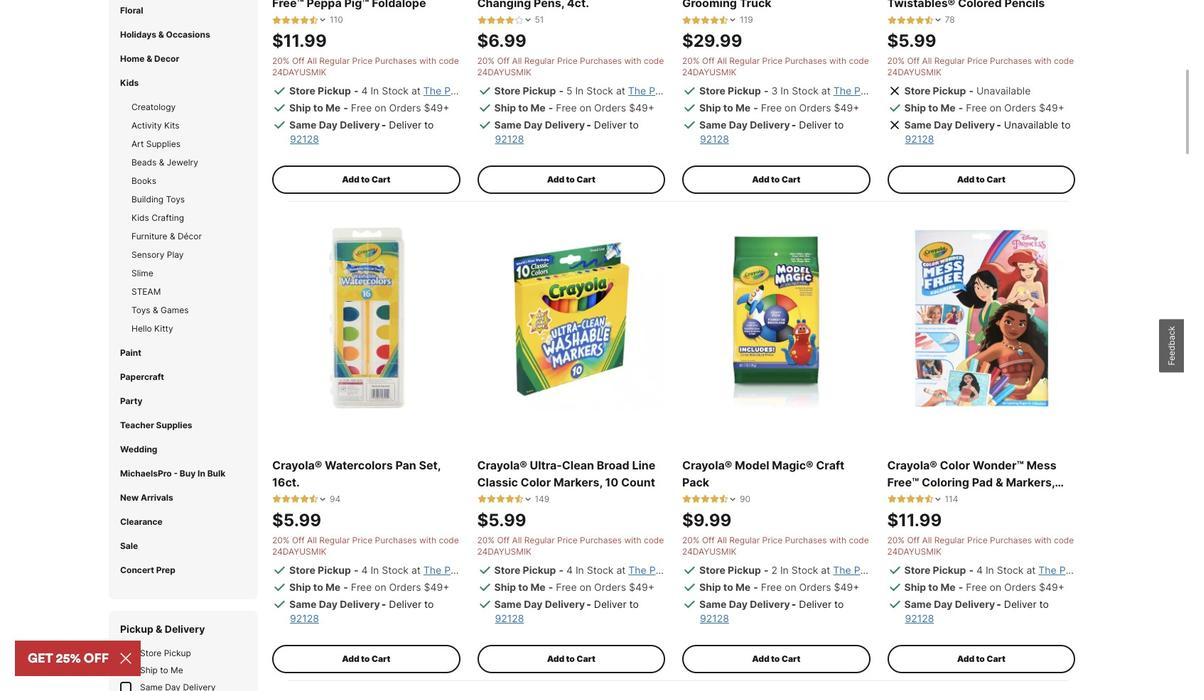 Task type: locate. For each thing, give the bounding box(es) containing it.
24dayusmik inside the $29.99 20% off all regular price purchases with code 24dayusmik
[[682, 67, 737, 78]]

$11.99
[[272, 31, 327, 51], [887, 510, 942, 531]]

& right holidays
[[158, 29, 164, 40]]

1 horizontal spatial markers,
[[1006, 475, 1055, 490]]

store down $9.99
[[699, 564, 726, 576]]

1 horizontal spatial $11.99
[[887, 510, 942, 531]]

4 for crayola® color wonder™ mess free™ coloring pad & markers, ©disney princess
[[977, 564, 983, 576]]

free for 78
[[966, 102, 987, 114]]

24dayusmik down $29.99
[[682, 67, 737, 78]]

day for 90
[[729, 598, 748, 610]]

in inside dropdown button
[[198, 468, 205, 479]]

purchases inside the '$9.99 20% off all regular price purchases with code 24dayusmik'
[[785, 535, 827, 546]]

$5.99 down 149 popup button on the bottom left of page
[[477, 510, 526, 531]]

kids
[[120, 77, 139, 88], [132, 212, 149, 223]]

3 crayola® from the left
[[682, 458, 732, 473]]

purchases for 149
[[580, 535, 622, 546]]

with for 110
[[419, 56, 437, 66]]

& inside dropdown button
[[158, 29, 164, 40]]

92128 inside same day delivery - unavailable to 92128
[[905, 133, 934, 145]]

all down $29.99
[[717, 56, 727, 66]]

92128 for 51
[[495, 133, 524, 145]]

michaelspro - buy in bulk
[[120, 468, 226, 479]]

crayola® up the free™
[[887, 458, 937, 473]]

imperial for 114
[[1100, 564, 1137, 576]]

114 button
[[887, 494, 958, 505]]

ship to me - free on orders $49+ for 114
[[905, 581, 1065, 593]]

20% down $29.99
[[682, 56, 700, 66]]

supplies for teacher supplies
[[156, 420, 192, 431]]

kids link
[[120, 77, 139, 88]]

24dayusmik down 78 dropdown button at the right of page
[[887, 67, 942, 78]]

0 vertical spatial supplies
[[146, 138, 181, 149]]

hello kitty link
[[132, 323, 173, 334]]

off for 149
[[497, 535, 510, 546]]

& inside "dropdown button"
[[147, 53, 152, 64]]

games
[[161, 305, 189, 315]]

sale button
[[109, 534, 258, 559]]

crayola® inside crayola® ultra-clean broad line classic color markers, 10 count
[[477, 458, 527, 473]]

20% down $9.99
[[682, 535, 700, 546]]

110 button
[[272, 14, 343, 26]]

regular inside the $29.99 20% off all regular price purchases with code 24dayusmik
[[729, 56, 760, 66]]

store down 78 dropdown button at the right of page
[[905, 85, 931, 97]]

off down 149 popup button on the bottom left of page
[[497, 535, 510, 546]]

$5.99 for crayola® ultra-clean broad line classic color markers, 10 count
[[477, 510, 526, 531]]

crayola® up 'classic'
[[477, 458, 527, 473]]

©disney
[[887, 492, 936, 507]]

valley for 94
[[524, 564, 552, 576]]

off down ©disney
[[907, 535, 920, 546]]

94 dialog
[[272, 494, 341, 505]]

tabler image inside 149 dialog
[[477, 495, 487, 504]]

activity
[[132, 120, 162, 131]]

$5.99 20% off all regular price purchases with code 24dayusmik up 'store pickup - unavailable'
[[887, 31, 1074, 78]]

& up hello kitty
[[153, 305, 158, 315]]

code inside $6.99 20% off all regular price purchases with code 24dayusmik
[[644, 56, 664, 66]]

2 crayola® from the left
[[477, 458, 527, 473]]

delivery inside same day delivery - unavailable to 92128
[[955, 119, 995, 131]]

in for 51
[[575, 85, 584, 97]]

kids inside dropdown button
[[120, 77, 139, 88]]

$5.99 down the 94 dialog
[[272, 510, 321, 531]]

price inside the $29.99 20% off all regular price purchases with code 24dayusmik
[[762, 56, 783, 66]]

crayola® inside crayola® color wonder™ mess free™ coloring pad & markers, ©disney princess
[[887, 458, 937, 473]]

crayola® inside crayola® watercolors pan set, 16ct.
[[272, 458, 322, 473]]

1 vertical spatial unavailable
[[1004, 119, 1059, 131]]

off down 78 dropdown button at the right of page
[[907, 56, 920, 66]]

ship to me - free on orders $49+ for 94
[[289, 581, 450, 593]]

78 button
[[887, 14, 955, 26]]

store pickup
[[140, 648, 191, 659]]

0 vertical spatial toys
[[166, 194, 185, 205]]

ship
[[289, 102, 311, 114], [494, 102, 516, 114], [699, 102, 721, 114], [905, 102, 926, 114], [289, 581, 311, 593], [494, 581, 516, 593], [699, 581, 721, 593], [905, 581, 926, 593], [140, 665, 158, 676]]

purchases inside $6.99 20% off all regular price purchases with code 24dayusmik
[[580, 56, 622, 66]]

concert prep button
[[109, 559, 258, 583]]

&
[[158, 29, 164, 40], [147, 53, 152, 64], [159, 157, 164, 168], [170, 231, 175, 241], [153, 305, 158, 315], [996, 475, 1004, 490], [156, 623, 162, 635]]

$11.99 20% off all regular price purchases with code 24dayusmik down princess
[[887, 510, 1074, 557]]

unavailable inside same day delivery - unavailable to 92128
[[1004, 119, 1059, 131]]

0 horizontal spatial color
[[521, 475, 551, 490]]

valley for 149
[[730, 564, 757, 576]]

code for 94
[[439, 535, 459, 546]]

20% down "110" dialog at the top of the page
[[272, 56, 290, 66]]

plaza for 114
[[1060, 564, 1085, 576]]

crayola® model magic® craft pack
[[682, 458, 845, 490]]

free for 114
[[966, 581, 987, 593]]

color up coloring
[[940, 458, 970, 473]]

1 vertical spatial kids
[[132, 212, 149, 223]]

$5.99 20% off all regular price purchases with code 24dayusmik down "149"
[[477, 510, 664, 557]]

1 horizontal spatial $5.99
[[477, 510, 526, 531]]

$11.99 20% off all regular price purchases with code 24dayusmik for 114
[[887, 510, 1074, 557]]

valley for 114
[[1140, 564, 1167, 576]]

kids crafting
[[132, 212, 184, 223]]

ship to me - free on orders $49+ for 90
[[699, 581, 860, 593]]

store down $6.99
[[494, 85, 521, 97]]

orders for 110
[[389, 102, 421, 114]]

1 vertical spatial toys
[[132, 305, 150, 315]]

stock for 94
[[382, 564, 409, 576]]

tabler image
[[272, 15, 281, 25], [281, 15, 291, 25], [300, 15, 309, 25], [477, 15, 487, 25], [496, 15, 505, 25], [514, 15, 524, 25], [682, 15, 692, 25], [719, 15, 729, 25], [915, 15, 924, 25], [300, 495, 309, 504], [487, 495, 496, 504], [496, 495, 505, 504], [505, 495, 514, 504], [514, 495, 524, 504], [682, 495, 692, 504], [692, 495, 701, 504], [710, 495, 719, 504], [719, 495, 729, 504], [897, 495, 906, 504], [906, 495, 915, 504], [915, 495, 924, 504]]

$5.99 20% off all regular price purchases with code 24dayusmik for crayola® watercolors pan set, 16ct.
[[272, 510, 459, 557]]

crayola® for crayola® watercolors pan set, 16ct.
[[272, 458, 322, 473]]

crayola&#xae; color wonder&#x2122; mess free&#x2122; coloring pad &#x26; markers, &#xa9;disney princess image
[[887, 225, 1076, 413]]

20% inside the $29.99 20% off all regular price purchases with code 24dayusmik
[[682, 56, 700, 66]]

off for 110
[[292, 56, 305, 66]]

$49+ for 94
[[424, 581, 450, 593]]

92128
[[290, 133, 319, 145], [495, 133, 524, 145], [700, 133, 729, 145], [905, 133, 934, 145], [290, 613, 319, 625], [495, 613, 524, 625], [700, 613, 729, 625], [905, 613, 934, 625]]

1 vertical spatial supplies
[[156, 420, 192, 431]]

ship to me - free on orders $49+ for 149
[[494, 581, 655, 593]]

regular
[[319, 56, 350, 66], [524, 56, 555, 66], [729, 56, 760, 66], [935, 56, 965, 66], [319, 535, 350, 546], [524, 535, 555, 546], [729, 535, 760, 546], [935, 535, 965, 546]]

creatology
[[132, 101, 176, 112]]

20% for 78
[[887, 56, 905, 66]]

markers, inside crayola® ultra-clean broad line classic color markers, 10 count
[[554, 475, 603, 490]]

pickup & delivery
[[120, 623, 205, 635]]

price for 114
[[968, 535, 988, 546]]

same inside same day delivery - unavailable to 92128
[[905, 119, 932, 131]]

1 crayola® from the left
[[272, 458, 322, 473]]

& up store pickup
[[156, 623, 162, 635]]

& right beads
[[159, 157, 164, 168]]

furniture & décor
[[132, 231, 202, 241]]

20% inside $6.99 20% off all regular price purchases with code 24dayusmik
[[477, 56, 495, 66]]

4
[[361, 85, 368, 97], [361, 564, 368, 576], [567, 564, 573, 576], [977, 564, 983, 576]]

tabler image
[[291, 15, 300, 25], [309, 15, 318, 25], [487, 15, 496, 25], [505, 15, 514, 25], [692, 15, 701, 25], [701, 15, 710, 25], [710, 15, 719, 25], [887, 15, 897, 25], [897, 15, 906, 25], [906, 15, 915, 25], [924, 15, 934, 25], [272, 495, 281, 504], [281, 495, 291, 504], [291, 495, 300, 504], [309, 495, 318, 504], [477, 495, 487, 504], [701, 495, 710, 504], [887, 495, 897, 504], [924, 495, 934, 504]]

24dayusmik inside the '$9.99 20% off all regular price purchases with code 24dayusmik'
[[682, 546, 737, 557]]

on for 149
[[580, 581, 592, 593]]

pickup for 90
[[728, 564, 761, 576]]

$11.99 20% off all regular price purchases with code 24dayusmik
[[272, 31, 459, 78], [887, 510, 1074, 557]]

0 vertical spatial kids
[[120, 77, 139, 88]]

crayola® up 16ct.
[[272, 458, 322, 473]]

delivery for 119
[[750, 119, 790, 131]]

24dayusmik inside $6.99 20% off all regular price purchases with code 24dayusmik
[[477, 67, 532, 78]]

24dayusmik down $6.99
[[477, 67, 532, 78]]

store down "110" popup button
[[289, 85, 316, 97]]

regular down 110
[[319, 56, 350, 66]]

all down $6.99
[[512, 56, 522, 66]]

regular up 'store pickup - unavailable'
[[935, 56, 965, 66]]

plaza
[[444, 85, 470, 97], [649, 85, 674, 97], [854, 85, 880, 97], [444, 564, 470, 576], [649, 564, 675, 576], [854, 564, 879, 576], [1060, 564, 1085, 576]]

regular down 51
[[524, 56, 555, 66]]

1 vertical spatial $11.99
[[887, 510, 942, 531]]

on for 119
[[785, 102, 797, 114]]

all inside $6.99 20% off all regular price purchases with code 24dayusmik
[[512, 56, 522, 66]]

supplies up beads & jewelry
[[146, 138, 181, 149]]

24dayusmik
[[272, 67, 327, 78], [477, 67, 532, 78], [682, 67, 737, 78], [887, 67, 942, 78], [272, 546, 327, 557], [477, 546, 532, 557], [682, 546, 737, 557], [887, 546, 942, 557]]

plaza for 110
[[444, 85, 470, 97]]

crayola® for crayola® color wonder™ mess free™ coloring pad & markers, ©disney princess
[[887, 458, 937, 473]]

add to cart
[[342, 174, 391, 185], [547, 174, 596, 185], [752, 174, 801, 185], [957, 174, 1006, 185], [342, 654, 391, 664], [547, 654, 596, 664], [752, 654, 801, 664], [957, 654, 1006, 664]]

store pickup - unavailable
[[905, 85, 1031, 97]]

teacher supplies button
[[109, 414, 258, 438]]

20% down $6.99
[[477, 56, 495, 66]]

24dayusmik down ©disney
[[887, 546, 942, 557]]

imperial for 110
[[485, 85, 522, 97]]

with inside the $29.99 20% off all regular price purchases with code 24dayusmik
[[829, 56, 847, 66]]

toys up the crafting
[[166, 194, 185, 205]]

pickup for 149
[[523, 564, 556, 576]]

kids down building in the left top of the page
[[132, 212, 149, 223]]

20% down 149 popup button on the bottom left of page
[[477, 535, 495, 546]]

1 horizontal spatial toys
[[166, 194, 185, 205]]

off down $9.99
[[702, 535, 715, 546]]

unavailable
[[977, 85, 1031, 97], [1004, 119, 1059, 131]]

20% for 94
[[272, 535, 290, 546]]

me for 110
[[326, 102, 341, 114]]

day inside same day delivery - unavailable to 92128
[[934, 119, 953, 131]]

20% down ©disney
[[887, 535, 905, 546]]

delivery for 110
[[340, 119, 380, 131]]

décor
[[178, 231, 202, 241]]

0 vertical spatial $11.99
[[272, 31, 327, 51]]

pickup for 110
[[318, 85, 351, 97]]

crayola® up 'pack'
[[682, 458, 732, 473]]

24dayusmik down "110" dialog at the top of the page
[[272, 67, 327, 78]]

code inside the $29.99 20% off all regular price purchases with code 24dayusmik
[[849, 56, 869, 66]]

all for 114
[[922, 535, 932, 546]]

code for 90
[[849, 535, 869, 546]]

all inside the $29.99 20% off all regular price purchases with code 24dayusmik
[[717, 56, 727, 66]]

home
[[120, 53, 145, 64]]

store down 114 dropdown button
[[905, 564, 931, 576]]

crayola&#xae; model magic&#xae; craft pack image
[[682, 225, 870, 413]]

tabler image inside 78 dialog
[[915, 15, 924, 25]]

20% inside the '$9.99 20% off all regular price purchases with code 24dayusmik'
[[682, 535, 700, 546]]

store pickup - 4 in stock at the plaza at imperial valley
[[289, 85, 552, 97], [289, 564, 552, 576], [494, 564, 757, 576], [905, 564, 1167, 576]]

kids for kids crafting
[[132, 212, 149, 223]]

arrivals
[[141, 492, 173, 503]]

& for delivery
[[156, 623, 162, 635]]

0 horizontal spatial $5.99
[[272, 510, 321, 531]]

crayola® for crayola® model magic® craft pack
[[682, 458, 732, 473]]

kids down the 'home'
[[120, 77, 139, 88]]

bulk
[[207, 468, 226, 479]]

0 vertical spatial $11.99 20% off all regular price purchases with code 24dayusmik
[[272, 31, 459, 78]]

regular down 90
[[729, 535, 760, 546]]

the for 110
[[424, 85, 442, 97]]

tabler image inside 90 dialog
[[701, 495, 710, 504]]

24dayusmik down the 94 dialog
[[272, 546, 327, 557]]

store down $29.99
[[699, 85, 726, 97]]

5
[[567, 85, 573, 97]]

1 vertical spatial color
[[521, 475, 551, 490]]

crayola&#xae; ultra-clean broad line classic color markers, 10 count image
[[477, 225, 665, 413]]

purchases for 51
[[580, 56, 622, 66]]

10
[[605, 475, 619, 490]]

price for 94
[[352, 535, 373, 546]]

same day delivery - deliver to 92128 for 90
[[699, 598, 844, 625]]

all for 51
[[512, 56, 522, 66]]

$49+ for 51
[[629, 102, 655, 114]]

regular down 94
[[319, 535, 350, 546]]

free for 94
[[351, 581, 372, 593]]

toys up "hello"
[[132, 305, 150, 315]]

markers,
[[554, 475, 603, 490], [1006, 475, 1055, 490]]

store down 94 popup button
[[289, 564, 316, 576]]

purchases inside the $29.99 20% off all regular price purchases with code 24dayusmik
[[785, 56, 827, 66]]

24dayusmik down $9.99
[[682, 546, 737, 557]]

valley for 51
[[729, 85, 757, 97]]

ship for 110
[[289, 102, 311, 114]]

1 horizontal spatial color
[[940, 458, 970, 473]]

orders
[[389, 102, 421, 114], [594, 102, 626, 114], [799, 102, 831, 114], [1004, 102, 1036, 114], [389, 581, 421, 593], [594, 581, 626, 593], [799, 581, 831, 593], [1004, 581, 1036, 593]]

supplies inside dropdown button
[[156, 420, 192, 431]]

store for 119
[[699, 85, 726, 97]]

color up "149"
[[521, 475, 551, 490]]

all down 114 dialog
[[922, 535, 932, 546]]

0 horizontal spatial markers,
[[554, 475, 603, 490]]

20% for 119
[[682, 56, 700, 66]]

plaza for 51
[[649, 85, 674, 97]]

& inside crayola® color wonder™ mess free™ coloring pad & markers, ©disney princess
[[996, 475, 1004, 490]]

same day delivery - unavailable to 92128
[[905, 119, 1071, 145]]

$29.99
[[682, 31, 742, 51]]

2 horizontal spatial $5.99 20% off all regular price purchases with code 24dayusmik
[[887, 31, 1074, 78]]

off down "110" dialog at the top of the page
[[292, 56, 305, 66]]

1 horizontal spatial $11.99 20% off all regular price purchases with code 24dayusmik
[[887, 510, 1074, 557]]

all down 78 dropdown button at the right of page
[[922, 56, 932, 66]]

the for 114
[[1039, 564, 1057, 576]]

home & decor link
[[120, 53, 179, 64]]

off down the 94 dialog
[[292, 535, 305, 546]]

buy
[[180, 468, 196, 479]]

all down "110" dialog at the top of the page
[[307, 56, 317, 66]]

imperial
[[485, 85, 522, 97], [689, 85, 726, 97], [895, 85, 932, 97], [485, 564, 522, 576], [690, 564, 727, 576], [894, 564, 931, 576], [1100, 564, 1137, 576]]

store down 149 popup button on the bottom left of page
[[494, 564, 521, 576]]

off down $29.99
[[702, 56, 715, 66]]

ship for 94
[[289, 581, 311, 593]]

off
[[292, 56, 305, 66], [497, 56, 510, 66], [702, 56, 715, 66], [907, 56, 920, 66], [292, 535, 305, 546], [497, 535, 510, 546], [702, 535, 715, 546], [907, 535, 920, 546]]

art supplies link
[[132, 138, 181, 149]]

classic
[[477, 475, 518, 490]]

20% down 78 dropdown button at the right of page
[[887, 56, 905, 66]]

1 markers, from the left
[[554, 475, 603, 490]]

regular inside $6.99 20% off all regular price purchases with code 24dayusmik
[[524, 56, 555, 66]]

off inside the $29.99 20% off all regular price purchases with code 24dayusmik
[[702, 56, 715, 66]]

0 horizontal spatial $11.99
[[272, 31, 327, 51]]

pack
[[682, 475, 710, 490]]

supplies down party dropdown button
[[156, 420, 192, 431]]

- inside same day delivery - unavailable to 92128
[[997, 119, 1001, 131]]

0 horizontal spatial $11.99 20% off all regular price purchases with code 24dayusmik
[[272, 31, 459, 78]]

24dayusmik down 149 popup button on the bottom left of page
[[477, 546, 532, 557]]

regular down 114
[[935, 535, 965, 546]]

& right the 'home'
[[147, 53, 152, 64]]

books link
[[132, 175, 156, 186]]

0 vertical spatial unavailable
[[977, 85, 1031, 97]]

books
[[132, 175, 156, 186]]

with for 149
[[624, 535, 642, 546]]

stock for 114
[[997, 564, 1024, 576]]

markers, inside crayola® color wonder™ mess free™ coloring pad & markers, ©disney princess
[[1006, 475, 1055, 490]]

1 horizontal spatial $5.99 20% off all regular price purchases with code 24dayusmik
[[477, 510, 664, 557]]

store for 78
[[905, 85, 931, 97]]

all down the 94 dialog
[[307, 535, 317, 546]]

supplies for art supplies
[[146, 138, 181, 149]]

1 vertical spatial $11.99 20% off all regular price purchases with code 24dayusmik
[[887, 510, 1074, 557]]

regular for 94
[[319, 535, 350, 546]]

regular for 78
[[935, 56, 965, 66]]

crayola® color wonder™ mess free™ coloring pad & markers, ©disney princess
[[887, 458, 1057, 507]]

& right pad
[[996, 475, 1004, 490]]

2 markers, from the left
[[1006, 475, 1055, 490]]

paint
[[120, 347, 141, 358]]

regular down $29.99
[[729, 56, 760, 66]]

119 dialog
[[682, 14, 753, 26]]

in for 110
[[371, 85, 379, 97]]

magic®
[[772, 458, 814, 473]]

store pickup - 4 in stock at the plaza at imperial valley for crayola® watercolors pan set, 16ct.
[[289, 564, 552, 576]]

$5.99 20% off all regular price purchases with code 24dayusmik
[[887, 31, 1074, 78], [272, 510, 459, 557], [477, 510, 664, 557]]

plaza for 119
[[854, 85, 880, 97]]

51
[[535, 14, 544, 25]]

& left 'décor'
[[170, 231, 175, 241]]

with inside the '$9.99 20% off all regular price purchases with code 24dayusmik'
[[829, 535, 847, 546]]

steam
[[132, 286, 161, 297]]

orders for 51
[[594, 102, 626, 114]]

with inside $6.99 20% off all regular price purchases with code 24dayusmik
[[624, 56, 642, 66]]

to inside same day delivery - unavailable to 92128
[[1061, 119, 1071, 131]]

92128 for 119
[[700, 133, 729, 145]]

in for 149
[[576, 564, 584, 576]]

$5.99 20% off all regular price purchases with code 24dayusmik down 94
[[272, 510, 459, 557]]

crayola® ultra-clean broad line classic color markers, 10 count link
[[477, 457, 665, 491]]

$11.99 20% off all regular price purchases with code 24dayusmik down 110
[[272, 31, 459, 78]]

price inside $6.99 20% off all regular price purchases with code 24dayusmik
[[557, 56, 578, 66]]

ship to me - free on orders $49+ for 51
[[494, 102, 655, 114]]

occasions
[[166, 29, 210, 40]]

code inside the '$9.99 20% off all regular price purchases with code 24dayusmik'
[[849, 535, 869, 546]]

0 vertical spatial color
[[940, 458, 970, 473]]

all down 149 popup button on the bottom left of page
[[512, 535, 522, 546]]

kitty
[[154, 323, 173, 334]]

pickup for 51
[[523, 85, 556, 97]]

20%
[[272, 56, 290, 66], [477, 56, 495, 66], [682, 56, 700, 66], [887, 56, 905, 66], [272, 535, 290, 546], [477, 535, 495, 546], [682, 535, 700, 546], [887, 535, 905, 546]]

crayola® inside the crayola® model magic® craft pack
[[682, 458, 732, 473]]

teacher supplies
[[120, 420, 192, 431]]

markers, down clean
[[554, 475, 603, 490]]

off inside the '$9.99 20% off all regular price purchases with code 24dayusmik'
[[702, 535, 715, 546]]

20% down the 94 dialog
[[272, 535, 290, 546]]

markers, down mess
[[1006, 475, 1055, 490]]

regular inside the '$9.99 20% off all regular price purchases with code 24dayusmik'
[[729, 535, 760, 546]]

imperial for 94
[[485, 564, 522, 576]]

off down $6.99
[[497, 56, 510, 66]]

$11.99 down ©disney
[[887, 510, 942, 531]]

$5.99
[[887, 31, 937, 51], [272, 510, 321, 531], [477, 510, 526, 531]]

price inside the '$9.99 20% off all regular price purchases with code 24dayusmik'
[[762, 535, 783, 546]]

0 horizontal spatial $5.99 20% off all regular price purchases with code 24dayusmik
[[272, 510, 459, 557]]

$5.99 down 78 dropdown button at the right of page
[[887, 31, 937, 51]]

off inside $6.99 20% off all regular price purchases with code 24dayusmik
[[497, 56, 510, 66]]

4 crayola® from the left
[[887, 458, 937, 473]]

all inside the '$9.99 20% off all regular price purchases with code 24dayusmik'
[[717, 535, 727, 546]]

regular for 110
[[319, 56, 350, 66]]

purchases for 94
[[375, 535, 417, 546]]

store up the ship to me
[[140, 648, 162, 659]]

free™
[[887, 475, 919, 490]]

all down $9.99
[[717, 535, 727, 546]]

$11.99 down "110" dialog at the top of the page
[[272, 31, 327, 51]]

holidays & occasions
[[120, 29, 210, 40]]

regular down "149"
[[524, 535, 555, 546]]

24dayusmik for 94
[[272, 546, 327, 557]]

hello
[[132, 323, 152, 334]]

$49+ for 119
[[834, 102, 860, 114]]

add
[[342, 174, 359, 185], [547, 174, 565, 185], [752, 174, 770, 185], [957, 174, 975, 185], [342, 654, 359, 664], [547, 654, 565, 664], [752, 654, 770, 664], [957, 654, 975, 664]]

deliver
[[389, 119, 422, 131], [594, 119, 627, 131], [799, 119, 832, 131], [389, 598, 422, 610], [594, 598, 627, 610], [799, 598, 832, 610], [1004, 598, 1037, 610]]

delivery
[[340, 119, 380, 131], [545, 119, 585, 131], [750, 119, 790, 131], [955, 119, 995, 131], [340, 598, 380, 610], [545, 598, 585, 610], [750, 598, 790, 610], [955, 598, 995, 610], [165, 623, 205, 635]]

110
[[330, 14, 343, 25]]

store pickup - 4 in stock at the plaza at imperial valley for crayola® ultra-clean broad line classic color markers, 10 count
[[494, 564, 757, 576]]

same for 94
[[289, 598, 317, 610]]

94 button
[[272, 494, 341, 505]]



Task type: vqa. For each thing, say whether or not it's contained in the screenshot.
become at the right of the page
no



Task type: describe. For each thing, give the bounding box(es) containing it.
steam link
[[132, 286, 161, 297]]

teacher
[[120, 420, 154, 431]]

pickup for 114
[[933, 564, 966, 576]]

store for 51
[[494, 85, 521, 97]]

2 horizontal spatial $5.99
[[887, 31, 937, 51]]

on for 94
[[375, 581, 386, 593]]

valley for 119
[[935, 85, 962, 97]]

imperial for 90
[[894, 564, 931, 576]]

with for 51
[[624, 56, 642, 66]]

$9.99
[[682, 510, 732, 531]]

- inside dropdown button
[[174, 468, 178, 479]]

crayola® watercolors pan set, 16ct.
[[272, 458, 441, 490]]

119
[[740, 14, 753, 25]]

free for 90
[[761, 581, 782, 593]]

pad
[[972, 475, 993, 490]]

$49+ for 149
[[629, 581, 655, 593]]

building toys
[[132, 194, 185, 205]]

ship to me - free on orders $49+ for 78
[[905, 102, 1065, 114]]

114 dialog
[[887, 494, 958, 505]]

& for jewelry
[[159, 157, 164, 168]]

prep
[[156, 565, 176, 576]]

ship to me
[[140, 665, 183, 676]]

day for 119
[[729, 119, 748, 131]]

store for 90
[[699, 564, 726, 576]]

in for 90
[[780, 564, 789, 576]]

price for 51
[[557, 56, 578, 66]]

regular for 149
[[524, 535, 555, 546]]

51 button
[[477, 14, 544, 26]]

beads & jewelry link
[[132, 157, 198, 168]]

with for 94
[[419, 535, 437, 546]]

90 dialog
[[682, 494, 751, 505]]

purchases for 90
[[785, 535, 827, 546]]

deliver for 149
[[594, 598, 627, 610]]

wedding link
[[120, 444, 157, 455]]

coloring
[[922, 475, 970, 490]]

94
[[330, 494, 341, 505]]

party button
[[109, 389, 258, 414]]

code for 149
[[644, 535, 664, 546]]

paint button
[[109, 341, 258, 365]]

teacher supplies link
[[120, 420, 192, 431]]

& for décor
[[170, 231, 175, 241]]

$11.99 for 114
[[887, 510, 942, 531]]

color inside crayola® ultra-clean broad line classic color markers, 10 count
[[521, 475, 551, 490]]

concert prep link
[[120, 565, 176, 576]]

crayola® model magic® craft pack link
[[682, 457, 870, 491]]

floral link
[[120, 5, 143, 15]]

home & decor
[[120, 53, 179, 64]]

craft
[[816, 458, 845, 473]]

price for 110
[[352, 56, 373, 66]]

ship for 90
[[699, 581, 721, 593]]

stock for 90
[[792, 564, 818, 576]]

building toys link
[[132, 194, 185, 205]]

3
[[772, 85, 778, 97]]

deliver for 110
[[389, 119, 422, 131]]

code for 78
[[1054, 56, 1074, 66]]

all for 94
[[307, 535, 317, 546]]

new arrivals link
[[120, 492, 173, 503]]

114
[[945, 494, 958, 505]]

store for 110
[[289, 85, 316, 97]]

crayola&#xae; watercolors pan set, 16ct. image
[[272, 225, 460, 413]]

purchases for 114
[[990, 535, 1032, 546]]

on for 78
[[990, 102, 1002, 114]]

24dayusmik for 90
[[682, 546, 737, 557]]

day for 149
[[524, 598, 543, 610]]

90 button
[[682, 494, 751, 505]]

wedding
[[120, 444, 157, 455]]

michaelspro - buy in bulk link
[[120, 468, 226, 479]]

sensory play
[[132, 249, 184, 260]]

color inside crayola® color wonder™ mess free™ coloring pad & markers, ©disney princess
[[940, 458, 970, 473]]

ship to me - free on orders $49+ for 110
[[289, 102, 450, 114]]

michaelspro - buy in bulk button
[[109, 462, 258, 486]]

78 dialog
[[887, 14, 955, 26]]

sensory play link
[[132, 249, 184, 260]]

92128 for 78
[[905, 133, 934, 145]]

orders for 90
[[799, 581, 831, 593]]

store for 94
[[289, 564, 316, 576]]

ship for 114
[[905, 581, 926, 593]]

wonder™
[[973, 458, 1024, 473]]

line
[[632, 458, 656, 473]]

90
[[740, 494, 751, 505]]

furniture
[[132, 231, 167, 241]]

149 dialog
[[477, 494, 550, 505]]

price for 90
[[762, 535, 783, 546]]

kids for kids link
[[120, 77, 139, 88]]

clearance link
[[120, 517, 163, 527]]

clearance
[[120, 517, 163, 527]]

clearance button
[[109, 510, 258, 534]]

same for 114
[[905, 598, 932, 610]]

pickup for 94
[[318, 564, 351, 576]]

110 dialog
[[272, 14, 343, 26]]

deliver for 51
[[594, 119, 627, 131]]

78
[[945, 14, 955, 25]]

day for 94
[[319, 598, 338, 610]]

new arrivals
[[120, 492, 173, 503]]

0 horizontal spatial toys
[[132, 305, 150, 315]]

the for 51
[[628, 85, 646, 97]]

crayola® ultra-clean broad line classic color markers, 10 count
[[477, 458, 656, 490]]

slime
[[132, 268, 153, 278]]

& for games
[[153, 305, 158, 315]]

deliver for 90
[[799, 598, 832, 610]]

tabler image inside the 94 dialog
[[300, 495, 309, 504]]

all for 78
[[922, 56, 932, 66]]

all for 149
[[512, 535, 522, 546]]

sale link
[[120, 541, 138, 551]]

pickup for 78
[[933, 85, 966, 97]]

& for occasions
[[158, 29, 164, 40]]

store pickup - 2 in stock at the plaza at imperial valley
[[699, 564, 962, 576]]

holidays & occasions link
[[120, 29, 210, 40]]

$49+ for 78
[[1039, 102, 1065, 114]]

me for 114
[[941, 581, 956, 593]]

furniture & décor link
[[132, 231, 202, 241]]

day for 78
[[934, 119, 953, 131]]

me for 119
[[736, 102, 751, 114]]

sensory
[[132, 249, 165, 260]]

new
[[120, 492, 139, 503]]

kits
[[164, 120, 180, 131]]

149
[[535, 494, 550, 505]]

art
[[132, 138, 144, 149]]

me for 94
[[326, 581, 341, 593]]

119 button
[[682, 14, 753, 26]]

toys & games
[[132, 305, 189, 315]]

papercraft button
[[109, 365, 258, 389]]

imperial for 51
[[689, 85, 726, 97]]

floral
[[120, 5, 143, 15]]

concert
[[120, 565, 154, 576]]

24dayusmik for 110
[[272, 67, 327, 78]]

4 for crayola® ultra-clean broad line classic color markers, 10 count
[[567, 564, 573, 576]]

valley for 90
[[934, 564, 962, 576]]

price for 149
[[557, 535, 578, 546]]

regular for 90
[[729, 535, 760, 546]]

me for 78
[[941, 102, 956, 114]]

building
[[132, 194, 164, 205]]

same for 78
[[905, 119, 932, 131]]

149 button
[[477, 494, 550, 505]]

broad
[[597, 458, 630, 473]]

$9.99 20% off all regular price purchases with code 24dayusmik
[[682, 510, 869, 557]]

same for 90
[[699, 598, 727, 610]]

pan
[[395, 458, 416, 473]]

2
[[772, 564, 778, 576]]

92128 for 110
[[290, 133, 319, 145]]

regular for 119
[[729, 56, 760, 66]]

toys & games link
[[132, 305, 189, 315]]

hello kitty
[[132, 323, 173, 334]]

plaza for 90
[[854, 564, 879, 576]]

51 dialog
[[477, 14, 544, 26]]

sale
[[120, 541, 138, 551]]

model
[[735, 458, 770, 473]]

on for 90
[[785, 581, 797, 593]]

purchases for 119
[[785, 56, 827, 66]]

mess
[[1027, 458, 1057, 473]]

same day delivery - deliver to 92128 for 119
[[699, 119, 844, 145]]

count
[[621, 475, 655, 490]]

ultra-
[[530, 458, 562, 473]]

code for 110
[[439, 56, 459, 66]]

new arrivals button
[[109, 486, 258, 510]]

kids crafting link
[[132, 212, 184, 223]]

crafting
[[152, 212, 184, 223]]

delivery for 149
[[545, 598, 585, 610]]

92128 for 94
[[290, 613, 319, 625]]

store pickup - 4 in stock at the plaza at imperial valley for crayola® color wonder™ mess free™ coloring pad & markers, ©disney princess
[[905, 564, 1167, 576]]

$6.99
[[477, 31, 527, 51]]

concert prep
[[120, 565, 176, 576]]

art supplies
[[132, 138, 181, 149]]

92128 for 114
[[905, 613, 934, 625]]

store for 114
[[905, 564, 931, 576]]

20% for 114
[[887, 535, 905, 546]]

with for 119
[[829, 56, 847, 66]]

all for 110
[[307, 56, 317, 66]]

me for 149
[[531, 581, 546, 593]]

beads
[[132, 157, 157, 168]]

party
[[120, 396, 143, 406]]

princess
[[939, 492, 987, 507]]



